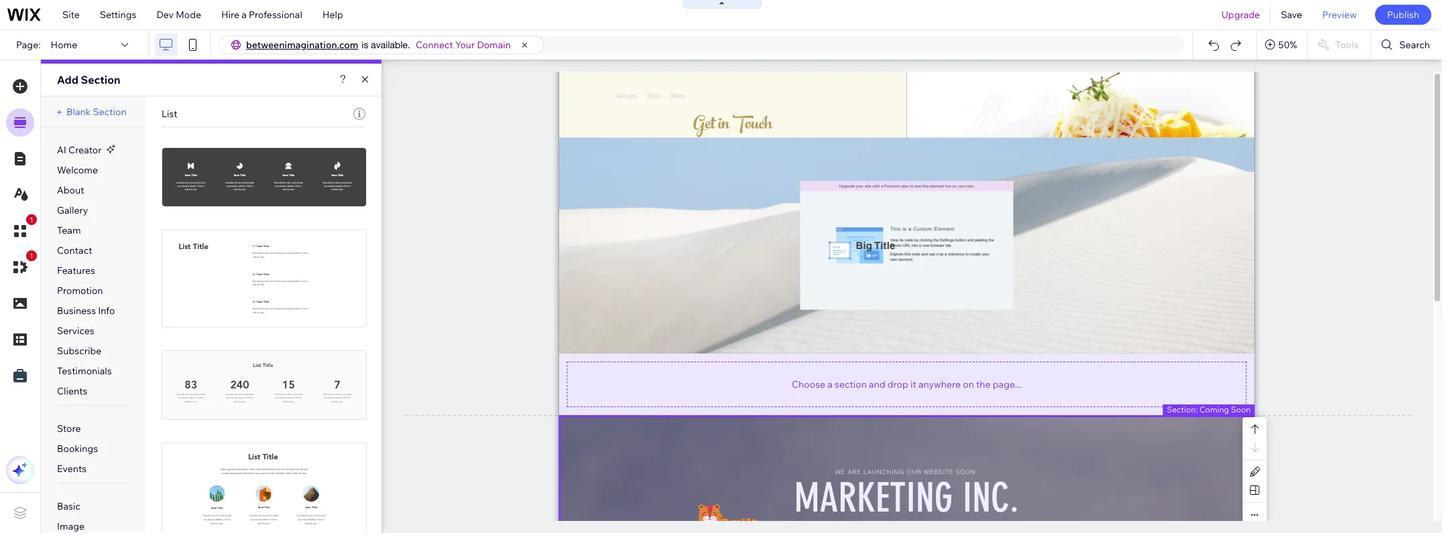 Task type: vqa. For each thing, say whether or not it's contained in the screenshot.
My Designs
no



Task type: locate. For each thing, give the bounding box(es) containing it.
1 button
[[6, 215, 37, 245], [6, 251, 37, 282]]

preview
[[1323, 9, 1358, 21]]

a left section
[[828, 379, 833, 391]]

choose a section and drop it anywhere on the page...
[[792, 379, 1022, 391]]

domain
[[477, 39, 511, 51]]

a for professional
[[242, 9, 247, 21]]

soon
[[1232, 405, 1251, 415]]

help
[[323, 9, 343, 21]]

section for add section
[[81, 73, 121, 87]]

promotion
[[57, 285, 103, 297]]

drop
[[888, 379, 909, 391]]

2 1 from the top
[[29, 252, 34, 260]]

1 vertical spatial 1 button
[[6, 251, 37, 282]]

1 button left team
[[6, 215, 37, 245]]

1 vertical spatial section
[[93, 106, 127, 118]]

1 1 from the top
[[29, 216, 34, 224]]

it
[[911, 379, 917, 391]]

a right the hire on the left of page
[[242, 9, 247, 21]]

1 button left features
[[6, 251, 37, 282]]

blank section
[[66, 106, 127, 118]]

creator
[[68, 144, 102, 156]]

0 horizontal spatial a
[[242, 9, 247, 21]]

1
[[29, 216, 34, 224], [29, 252, 34, 260]]

section right blank at the top left
[[93, 106, 127, 118]]

a for section
[[828, 379, 833, 391]]

0 vertical spatial section
[[81, 73, 121, 87]]

about
[[57, 184, 84, 197]]

save button
[[1271, 0, 1313, 30]]

team
[[57, 225, 81, 237]]

add section
[[57, 73, 121, 87]]

settings
[[100, 9, 136, 21]]

welcome
[[57, 164, 98, 176]]

events
[[57, 463, 87, 476]]

section
[[81, 73, 121, 87], [93, 106, 127, 118]]

search
[[1400, 39, 1431, 51]]

business
[[57, 305, 96, 317]]

section up blank section
[[81, 73, 121, 87]]

1 horizontal spatial a
[[828, 379, 833, 391]]

the
[[977, 379, 991, 391]]

hire a professional
[[221, 9, 302, 21]]

available.
[[371, 40, 410, 50]]

anywhere
[[919, 379, 961, 391]]

a
[[242, 9, 247, 21], [828, 379, 833, 391]]

coming
[[1200, 405, 1230, 415]]

2 1 button from the top
[[6, 251, 37, 282]]

0 vertical spatial 1
[[29, 216, 34, 224]]

0 vertical spatial a
[[242, 9, 247, 21]]

gallery
[[57, 205, 88, 217]]

add
[[57, 73, 78, 87]]

bookings
[[57, 443, 98, 455]]

1 left gallery
[[29, 216, 34, 224]]

services
[[57, 325, 94, 337]]

1 vertical spatial a
[[828, 379, 833, 391]]

1 left contact at top
[[29, 252, 34, 260]]

1 vertical spatial 1
[[29, 252, 34, 260]]

store
[[57, 423, 81, 435]]

0 vertical spatial 1 button
[[6, 215, 37, 245]]

hire
[[221, 9, 240, 21]]

ai
[[57, 144, 66, 156]]

subscribe
[[57, 345, 101, 358]]

your
[[455, 39, 475, 51]]



Task type: describe. For each thing, give the bounding box(es) containing it.
search button
[[1372, 30, 1443, 60]]

section for blank section
[[93, 106, 127, 118]]

publish button
[[1376, 5, 1432, 25]]

section: coming soon
[[1167, 405, 1251, 415]]

is
[[362, 40, 369, 50]]

preview button
[[1313, 0, 1368, 30]]

contact
[[57, 245, 92, 257]]

clients
[[57, 386, 88, 398]]

dev
[[157, 9, 174, 21]]

section
[[835, 379, 867, 391]]

testimonials
[[57, 366, 112, 378]]

50%
[[1279, 39, 1298, 51]]

list
[[162, 108, 178, 120]]

site
[[62, 9, 80, 21]]

and
[[869, 379, 886, 391]]

ai creator
[[57, 144, 102, 156]]

connect
[[416, 39, 453, 51]]

blank
[[66, 106, 91, 118]]

upgrade
[[1222, 9, 1261, 21]]

betweenimagination.com
[[246, 39, 358, 51]]

1 for second 1 button
[[29, 252, 34, 260]]

professional
[[249, 9, 302, 21]]

tools
[[1336, 39, 1359, 51]]

50% button
[[1258, 30, 1307, 60]]

features
[[57, 265, 95, 277]]

info
[[98, 305, 115, 317]]

section:
[[1167, 405, 1198, 415]]

publish
[[1388, 9, 1420, 21]]

home
[[51, 39, 77, 51]]

choose
[[792, 379, 826, 391]]

dev mode
[[157, 9, 201, 21]]

mode
[[176, 9, 201, 21]]

basic
[[57, 501, 80, 513]]

business info
[[57, 305, 115, 317]]

page...
[[993, 379, 1022, 391]]

is available. connect your domain
[[362, 39, 511, 51]]

tools button
[[1308, 30, 1371, 60]]

image
[[57, 521, 85, 533]]

on
[[963, 379, 975, 391]]

1 1 button from the top
[[6, 215, 37, 245]]

save
[[1281, 9, 1303, 21]]

1 for second 1 button from the bottom of the page
[[29, 216, 34, 224]]



